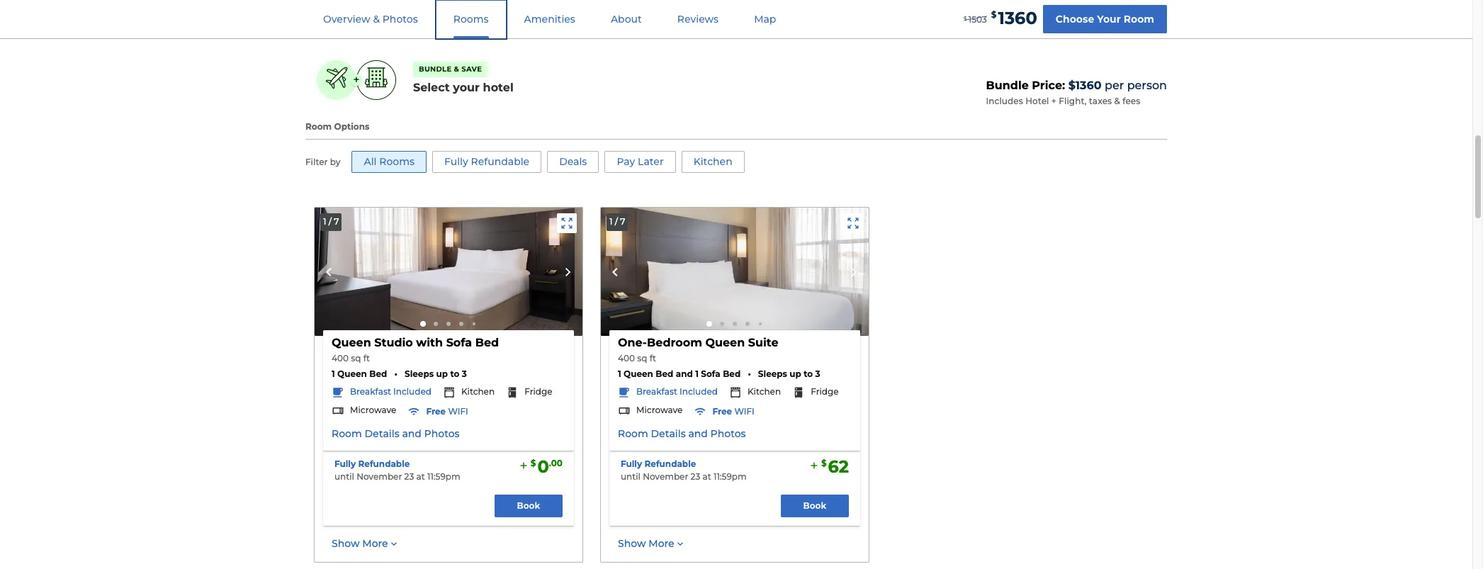 Task type: vqa. For each thing, say whether or not it's contained in the screenshot.
"Pool View" image
no



Task type: describe. For each thing, give the bounding box(es) containing it.
wifi for 62
[[735, 406, 755, 417]]

.
[[549, 458, 551, 469]]

rooms inside the rooms "button"
[[454, 13, 489, 26]]

pay later
[[617, 155, 664, 168]]

kitchen for 62
[[748, 386, 781, 397]]

fully refundable until november 23 at 11:59pm for 62
[[621, 458, 747, 482]]

at for 0
[[417, 471, 425, 482]]

breakfast included for 62
[[637, 386, 718, 397]]

ft inside queen studio with sofa bed 400 sq ft 1 queen bed   •   sleeps up to 3
[[363, 353, 370, 364]]

at for 62
[[703, 471, 712, 482]]

fully inside filter by amenity region
[[444, 155, 468, 168]]

more for 62
[[649, 537, 675, 550]]

refundable for 0
[[358, 458, 410, 469]]

$ 1503 $ 1360
[[964, 7, 1038, 28]]

show more button for 62
[[618, 537, 686, 551]]

breakfast for 62
[[637, 386, 678, 397]]

go to image #4 image for 62
[[746, 322, 750, 326]]

kitchen for 0
[[461, 386, 495, 397]]

amenities button
[[507, 1, 593, 38]]

included for 0
[[394, 386, 432, 397]]

reviews button
[[661, 1, 736, 38]]

fees
[[1123, 96, 1141, 106]]

fridge for 0
[[525, 386, 553, 397]]

room options
[[306, 121, 370, 132]]

go to image #3 image for 0
[[447, 322, 451, 326]]

3 inside one-bedroom queen suite 400 sq ft 1 queen bed and 1 sofa bed   •   sleeps up to 3
[[816, 369, 821, 379]]

flight,
[[1059, 96, 1087, 106]]

refundable for 62
[[645, 458, 696, 469]]

choose
[[1056, 12, 1095, 25]]

hotel
[[483, 81, 514, 94]]

deals
[[559, 155, 587, 168]]

room details and photos for 62
[[618, 428, 746, 440]]

show more for 62
[[618, 537, 675, 550]]

hotel
[[1026, 96, 1050, 106]]

rooms button
[[437, 1, 506, 38]]

7 for 62
[[620, 216, 625, 227]]

to inside queen studio with sofa bed 400 sq ft 1 queen bed   •   sleeps up to 3
[[450, 369, 460, 379]]

1 horizontal spatial fully refundable button
[[432, 151, 542, 173]]

queen studio with sofa bed 400 sq ft 1 queen bed   •   sleeps up to 3
[[332, 336, 499, 379]]

select
[[413, 81, 450, 94]]

map button
[[737, 1, 794, 38]]

fully for 62
[[621, 458, 642, 469]]

book button for 62
[[781, 495, 849, 517]]

overview & photos
[[323, 13, 418, 26]]

fully for 0
[[335, 458, 356, 469]]

1 / 7 for 0
[[323, 216, 339, 227]]

1 / 7 for 62
[[610, 216, 625, 227]]

price:
[[1032, 79, 1066, 92]]

& for save
[[454, 64, 459, 74]]

deals button
[[547, 151, 599, 173]]

free wifi for 62
[[713, 406, 755, 417]]

about
[[611, 13, 642, 26]]

$ 0 . 00
[[531, 456, 563, 477]]

& inside bundle price: $1360 per person includes hotel + flight, taxes & fees
[[1115, 96, 1121, 106]]

1503
[[969, 14, 987, 25]]

image #1 image for 62
[[601, 208, 869, 336]]

filter
[[306, 157, 328, 167]]

go to image #3 image for 62
[[733, 322, 737, 326]]

includes
[[986, 96, 1024, 106]]

11:59pm for 62
[[714, 471, 747, 482]]

sq inside queen studio with sofa bed 400 sq ft 1 queen bed   •   sleeps up to 3
[[351, 353, 361, 364]]

show more for 0
[[332, 537, 388, 550]]

microwave for 62
[[637, 405, 683, 416]]

00
[[551, 458, 563, 469]]

$ for 1503
[[964, 15, 967, 22]]

bedroom
[[647, 336, 703, 350]]

fully refundable button for 62
[[621, 458, 696, 470]]

overview & photos button
[[306, 1, 435, 38]]

breakfast included for 0
[[350, 386, 432, 397]]

$ right 1503
[[992, 9, 997, 20]]

november for 0
[[357, 471, 402, 482]]

go to image #2 image for 0
[[434, 322, 438, 326]]

to inside one-bedroom queen suite 400 sq ft 1 queen bed and 1 sofa bed   •   sleeps up to 3
[[804, 369, 813, 379]]

book for 0
[[517, 500, 540, 511]]

filter by
[[306, 157, 341, 167]]

photos for 62
[[711, 428, 746, 440]]

by
[[330, 157, 341, 167]]

photo carousel region for 62
[[601, 208, 869, 336]]

taxes
[[1089, 96, 1112, 106]]

bundle for price:
[[986, 79, 1029, 92]]

up inside queen studio with sofa bed 400 sq ft 1 queen bed   •   sleeps up to 3
[[436, 369, 448, 379]]

1 inside queen studio with sofa bed 400 sq ft 1 queen bed   •   sleeps up to 3
[[332, 369, 335, 379]]

fully refundable button for 0
[[335, 458, 410, 470]]

go to image #2 image for 62
[[720, 322, 725, 326]]

kitchen button
[[682, 151, 745, 173]]

details for 62
[[651, 428, 686, 440]]

all rooms button
[[352, 151, 427, 173]]

person
[[1128, 79, 1168, 92]]



Task type: locate. For each thing, give the bounding box(es) containing it.
1 horizontal spatial 400
[[618, 353, 635, 364]]

2 room details and photos button from the left
[[618, 428, 746, 441]]

book button down 0
[[495, 495, 563, 517]]

bundle inside bundle & save select your hotel
[[419, 64, 452, 74]]

0 horizontal spatial go to image #5 image
[[473, 323, 476, 326]]

1 / 7 down pay
[[610, 216, 625, 227]]

400 inside queen studio with sofa bed 400 sq ft 1 queen bed   •   sleeps up to 3
[[332, 353, 349, 364]]

23 for 0
[[404, 471, 414, 482]]

2 wifi from the left
[[735, 406, 755, 417]]

amenities
[[524, 13, 576, 26]]

0 vertical spatial +
[[353, 73, 360, 87]]

refundable
[[471, 155, 530, 168], [358, 458, 410, 469], [645, 458, 696, 469]]

1 horizontal spatial /
[[615, 216, 618, 227]]

1 up from the left
[[436, 369, 448, 379]]

go to image #5 image up 'suite'
[[759, 323, 762, 326]]

0 horizontal spatial book button
[[495, 495, 563, 517]]

1 horizontal spatial show
[[618, 537, 646, 550]]

1 horizontal spatial wifi
[[735, 406, 755, 417]]

2 horizontal spatial fully refundable button
[[621, 458, 696, 470]]

1
[[323, 216, 326, 227], [610, 216, 613, 227], [332, 369, 335, 379], [618, 369, 622, 379], [696, 369, 699, 379]]

rooms right the all
[[379, 155, 415, 168]]

november for 62
[[643, 471, 689, 482]]

2 to from the left
[[804, 369, 813, 379]]

bed down the bedroom
[[656, 369, 674, 379]]

1 fully refundable until november 23 at 11:59pm from the left
[[335, 458, 461, 482]]

microwave down the bedroom
[[637, 405, 683, 416]]

0 horizontal spatial fridge
[[525, 386, 553, 397]]

1 horizontal spatial photos
[[424, 428, 460, 440]]

one-bedroom queen suite 400 sq ft 1 queen bed and 1 sofa bed   •   sleeps up to 3
[[618, 336, 821, 379]]

details for 0
[[365, 428, 400, 440]]

1 more from the left
[[362, 537, 388, 550]]

1 go to image #5 image from the left
[[473, 323, 476, 326]]

$ left 0
[[531, 458, 536, 469]]

free wifi
[[426, 406, 468, 417], [713, 406, 755, 417]]

2 included from the left
[[680, 386, 718, 397]]

image #1 image
[[315, 208, 583, 336], [601, 208, 869, 336]]

1 show more from the left
[[332, 537, 388, 550]]

kitchen
[[694, 155, 733, 168], [461, 386, 495, 397], [748, 386, 781, 397]]

room details and photos for 0
[[332, 428, 460, 440]]

book for 62
[[804, 500, 827, 511]]

photo carousel region for 0
[[315, 208, 583, 336]]

2 horizontal spatial fully
[[621, 458, 642, 469]]

go to image #2 image up with
[[434, 322, 438, 326]]

sofa inside queen studio with sofa bed 400 sq ft 1 queen bed   •   sleeps up to 3
[[446, 336, 472, 350]]

fridge for 62
[[811, 386, 839, 397]]

2 free wifi from the left
[[713, 406, 755, 417]]

1 horizontal spatial 23
[[691, 471, 701, 482]]

0 horizontal spatial bed
[[475, 336, 499, 350]]

1 / 7 down by
[[323, 216, 339, 227]]

pay
[[617, 155, 635, 168]]

1 horizontal spatial until
[[621, 471, 641, 482]]

1 to from the left
[[450, 369, 460, 379]]

$ inside $ 0 . 00
[[531, 458, 536, 469]]

/ for 62
[[615, 216, 618, 227]]

0 horizontal spatial go to image #1 image
[[420, 321, 426, 327]]

and for 62
[[689, 428, 708, 440]]

studio
[[374, 336, 413, 350]]

0 horizontal spatial photos
[[383, 13, 418, 26]]

0
[[538, 456, 549, 477]]

until
[[335, 471, 354, 482], [621, 471, 641, 482]]

sq
[[351, 353, 361, 364], [637, 353, 648, 364]]

1 ft from the left
[[363, 353, 370, 364]]

room details and photos button for 62
[[618, 428, 746, 441]]

& inside button
[[373, 13, 380, 26]]

2 room details and photos from the left
[[618, 428, 746, 440]]

& inside bundle & save select your hotel
[[454, 64, 459, 74]]

0 horizontal spatial up
[[436, 369, 448, 379]]

1 horizontal spatial up
[[790, 369, 802, 379]]

2 fridge from the left
[[811, 386, 839, 397]]

at
[[417, 471, 425, 482], [703, 471, 712, 482]]

later
[[638, 155, 664, 168]]

& right overview
[[373, 13, 380, 26]]

2 breakfast included from the left
[[637, 386, 718, 397]]

sofa inside one-bedroom queen suite 400 sq ft 1 queen bed and 1 sofa bed   •   sleeps up to 3
[[701, 369, 721, 379]]

more for 0
[[362, 537, 388, 550]]

your
[[453, 81, 480, 94]]

1 horizontal spatial 11:59pm
[[714, 471, 747, 482]]

wifi for 0
[[448, 406, 468, 417]]

breakfast for 0
[[350, 386, 391, 397]]

2 breakfast from the left
[[637, 386, 678, 397]]

+ inside bundle price: $1360 per person includes hotel + flight, taxes & fees
[[1052, 96, 1057, 106]]

62
[[828, 456, 849, 477]]

2 go to image #4 image from the left
[[746, 322, 750, 326]]

2 at from the left
[[703, 471, 712, 482]]

show for 62
[[618, 537, 646, 550]]

400
[[332, 353, 349, 364], [618, 353, 635, 364]]

2 go to image #5 image from the left
[[759, 323, 762, 326]]

2 horizontal spatial kitchen
[[748, 386, 781, 397]]

23 for 62
[[691, 471, 701, 482]]

bundle
[[419, 64, 452, 74], [986, 79, 1029, 92]]

go to image #4 image for 0
[[459, 322, 464, 326]]

go to image #5 image for 62
[[759, 323, 762, 326]]

7 for 0
[[334, 216, 339, 227]]

wifi
[[448, 406, 468, 417], [735, 406, 755, 417]]

1 book from the left
[[517, 500, 540, 511]]

1 show from the left
[[332, 537, 360, 550]]

23
[[404, 471, 414, 482], [691, 471, 701, 482]]

reviews
[[678, 13, 719, 26]]

1 go to image #4 image from the left
[[459, 322, 464, 326]]

1 horizontal spatial fridge
[[811, 386, 839, 397]]

1 horizontal spatial november
[[643, 471, 689, 482]]

+ up the options
[[353, 73, 360, 87]]

1 image #1 image from the left
[[315, 208, 583, 336]]

go to image #2 image up one-bedroom queen suite 400 sq ft 1 queen bed and 1 sofa bed   •   sleeps up to 3
[[720, 322, 725, 326]]

bundle inside bundle price: $1360 per person includes hotel + flight, taxes & fees
[[986, 79, 1029, 92]]

go to image #3 image up one-bedroom queen suite 400 sq ft 1 queen bed and 1 sofa bed   •   sleeps up to 3
[[733, 322, 737, 326]]

all rooms
[[364, 155, 415, 168]]

0 horizontal spatial go to image #2 image
[[434, 322, 438, 326]]

1 room details and photos from the left
[[332, 428, 460, 440]]

free for 62
[[713, 406, 732, 417]]

included down queen studio with sofa bed 400 sq ft 1 queen bed   •   sleeps up to 3
[[394, 386, 432, 397]]

1360
[[998, 7, 1038, 28]]

0 horizontal spatial 23
[[404, 471, 414, 482]]

to
[[450, 369, 460, 379], [804, 369, 813, 379]]

2 horizontal spatial photos
[[711, 428, 746, 440]]

0 horizontal spatial photo carousel region
[[315, 208, 583, 336]]

0 horizontal spatial rooms
[[379, 155, 415, 168]]

1 horizontal spatial show more
[[618, 537, 675, 550]]

/ down by
[[329, 216, 332, 227]]

suite
[[748, 336, 779, 350]]

$ inside $ 62
[[822, 458, 827, 469]]

up inside one-bedroom queen suite 400 sq ft 1 queen bed and 1 sofa bed   •   sleeps up to 3
[[790, 369, 802, 379]]

0 vertical spatial sofa
[[446, 336, 472, 350]]

1 23 from the left
[[404, 471, 414, 482]]

1 horizontal spatial +
[[1052, 96, 1057, 106]]

fully refundable until november 23 at 11:59pm for 0
[[335, 458, 461, 482]]

& left fees
[[1115, 96, 1121, 106]]

free
[[426, 406, 446, 417], [713, 406, 732, 417]]

show
[[332, 537, 360, 550], [618, 537, 646, 550]]

free wifi for 0
[[426, 406, 468, 417]]

1 horizontal spatial go to image #4 image
[[746, 322, 750, 326]]

1 horizontal spatial microwave
[[637, 405, 683, 416]]

2 until from the left
[[621, 471, 641, 482]]

go to image #1 image
[[420, 321, 426, 327], [707, 321, 712, 327]]

+ down 'price:'
[[1052, 96, 1057, 106]]

2 show more from the left
[[618, 537, 675, 550]]

go to image #4 image up 'suite'
[[746, 322, 750, 326]]

1 11:59pm from the left
[[427, 471, 461, 482]]

free down queen studio with sofa bed 400 sq ft 1 queen bed   •   sleeps up to 3
[[426, 406, 446, 417]]

sofa down the bedroom
[[701, 369, 721, 379]]

1 sq from the left
[[351, 353, 361, 364]]

0 horizontal spatial free wifi
[[426, 406, 468, 417]]

1 horizontal spatial photo carousel region
[[601, 208, 869, 336]]

1 free wifi from the left
[[426, 406, 468, 417]]

2 fully refundable until november 23 at 11:59pm from the left
[[621, 458, 747, 482]]

2 horizontal spatial &
[[1115, 96, 1121, 106]]

free wifi down one-bedroom queen suite 400 sq ft 1 queen bed and 1 sofa bed   •   sleeps up to 3
[[713, 406, 755, 417]]

1 horizontal spatial at
[[703, 471, 712, 482]]

included for 62
[[680, 386, 718, 397]]

1 at from the left
[[417, 471, 425, 482]]

one-
[[618, 336, 647, 350]]

details
[[365, 428, 400, 440], [651, 428, 686, 440]]

2 / from the left
[[615, 216, 618, 227]]

0 horizontal spatial show more
[[332, 537, 388, 550]]

0 horizontal spatial bundle
[[419, 64, 452, 74]]

0 vertical spatial bed
[[475, 336, 499, 350]]

1 horizontal spatial details
[[651, 428, 686, 440]]

queen
[[332, 336, 371, 350], [706, 336, 745, 350], [338, 369, 367, 379], [624, 369, 654, 379]]

about button
[[594, 1, 659, 38]]

microwave
[[350, 405, 397, 416], [637, 405, 683, 416]]

1 horizontal spatial free
[[713, 406, 732, 417]]

& left 'save'
[[454, 64, 459, 74]]

2 7 from the left
[[620, 216, 625, 227]]

2 november from the left
[[643, 471, 689, 482]]

0 horizontal spatial breakfast
[[350, 386, 391, 397]]

1 details from the left
[[365, 428, 400, 440]]

show more button for 0
[[332, 537, 400, 551]]

1 included from the left
[[394, 386, 432, 397]]

0 horizontal spatial 400
[[332, 353, 349, 364]]

1 vertical spatial bed
[[656, 369, 674, 379]]

1 7 from the left
[[334, 216, 339, 227]]

rooms
[[454, 13, 489, 26], [379, 155, 415, 168]]

fully refundable button
[[432, 151, 542, 173], [335, 458, 410, 470], [621, 458, 696, 470]]

1 wifi from the left
[[448, 406, 468, 417]]

sq inside one-bedroom queen suite 400 sq ft 1 queen bed and 1 sofa bed   •   sleeps up to 3
[[637, 353, 648, 364]]

0 horizontal spatial included
[[394, 386, 432, 397]]

7 down by
[[334, 216, 339, 227]]

1 horizontal spatial included
[[680, 386, 718, 397]]

all
[[364, 155, 377, 168]]

11:59pm for 0
[[427, 471, 461, 482]]

breakfast down studio
[[350, 386, 391, 397]]

2 1 / 7 from the left
[[610, 216, 625, 227]]

2 up from the left
[[790, 369, 802, 379]]

go to image #4 image up queen studio with sofa bed 400 sq ft 1 queen bed   •   sleeps up to 3
[[459, 322, 464, 326]]

1 go to image #3 image from the left
[[447, 322, 451, 326]]

2 horizontal spatial refundable
[[645, 458, 696, 469]]

photo carousel region
[[315, 208, 583, 336], [601, 208, 869, 336]]

1 vertical spatial rooms
[[379, 155, 415, 168]]

1 room details and photos button from the left
[[332, 428, 460, 441]]

bed inside queen studio with sofa bed 400 sq ft 1 queen bed   •   sleeps up to 3
[[475, 336, 499, 350]]

ft
[[363, 353, 370, 364], [650, 353, 656, 364]]

fully
[[444, 155, 468, 168], [335, 458, 356, 469], [621, 458, 642, 469]]

sofa
[[446, 336, 472, 350], [701, 369, 721, 379]]

show more
[[332, 537, 388, 550], [618, 537, 675, 550]]

wifi down queen studio with sofa bed 400 sq ft 1 queen bed   •   sleeps up to 3
[[448, 406, 468, 417]]

go to image #5 image for 0
[[473, 323, 476, 326]]

0 horizontal spatial 3
[[462, 369, 467, 379]]

until for 0
[[335, 471, 354, 482]]

1 horizontal spatial sq
[[637, 353, 648, 364]]

0 horizontal spatial until
[[335, 471, 354, 482]]

image #1 image for 0
[[315, 208, 583, 336]]

rooms inside all rooms button
[[379, 155, 415, 168]]

2 book button from the left
[[781, 495, 849, 517]]

more
[[362, 537, 388, 550], [649, 537, 675, 550]]

0 vertical spatial &
[[373, 13, 380, 26]]

and
[[676, 369, 693, 379], [402, 428, 422, 440], [689, 428, 708, 440]]

go to image #1 image up with
[[420, 321, 426, 327]]

2 sq from the left
[[637, 353, 648, 364]]

bundle price: $1360 per person includes hotel + flight, taxes & fees
[[986, 79, 1168, 106]]

1 horizontal spatial 7
[[620, 216, 625, 227]]

$1360
[[1069, 79, 1102, 92]]

2 microwave from the left
[[637, 405, 683, 416]]

/ for 0
[[329, 216, 332, 227]]

book button for 0
[[495, 495, 563, 517]]

show more button
[[332, 537, 400, 551], [618, 537, 686, 551]]

1 microwave from the left
[[350, 405, 397, 416]]

per
[[1105, 79, 1125, 92]]

1 free from the left
[[426, 406, 446, 417]]

2 book from the left
[[804, 500, 827, 511]]

1 vertical spatial +
[[1052, 96, 1057, 106]]

show for 0
[[332, 537, 360, 550]]

400 inside one-bedroom queen suite 400 sq ft 1 queen bed and 1 sofa bed   •   sleeps up to 3
[[618, 353, 635, 364]]

1 / 7
[[323, 216, 339, 227], [610, 216, 625, 227]]

ft inside one-bedroom queen suite 400 sq ft 1 queen bed and 1 sofa bed   •   sleeps up to 3
[[650, 353, 656, 364]]

/
[[329, 216, 332, 227], [615, 216, 618, 227]]

microwave down queen studio with sofa bed 400 sq ft 1 queen bed   •   sleeps up to 3
[[350, 405, 397, 416]]

room details and photos button
[[332, 428, 460, 441], [618, 428, 746, 441]]

11:59pm
[[427, 471, 461, 482], [714, 471, 747, 482]]

0 horizontal spatial book
[[517, 500, 540, 511]]

2 show more button from the left
[[618, 537, 686, 551]]

3
[[462, 369, 467, 379], [816, 369, 821, 379]]

photos for 0
[[424, 428, 460, 440]]

2 go to image #3 image from the left
[[733, 322, 737, 326]]

1 horizontal spatial go to image #5 image
[[759, 323, 762, 326]]

2 400 from the left
[[618, 353, 635, 364]]

go to image #5 image
[[473, 323, 476, 326], [759, 323, 762, 326]]

choose your room button
[[1043, 5, 1168, 33]]

7
[[334, 216, 339, 227], [620, 216, 625, 227]]

0 horizontal spatial at
[[417, 471, 425, 482]]

1 3 from the left
[[462, 369, 467, 379]]

until for 62
[[621, 471, 641, 482]]

tab list containing overview & photos
[[306, 0, 794, 38]]

1 fridge from the left
[[525, 386, 553, 397]]

2 image #1 image from the left
[[601, 208, 869, 336]]

2 3 from the left
[[816, 369, 821, 379]]

2 11:59pm from the left
[[714, 471, 747, 482]]

1 horizontal spatial to
[[804, 369, 813, 379]]

1 horizontal spatial room details and photos button
[[618, 428, 746, 441]]

1 until from the left
[[335, 471, 354, 482]]

bed inside one-bedroom queen suite 400 sq ft 1 queen bed and 1 sofa bed   •   sleeps up to 3
[[656, 369, 674, 379]]

room inside 'button'
[[1124, 12, 1155, 25]]

+
[[353, 73, 360, 87], [1052, 96, 1057, 106]]

2 ft from the left
[[650, 353, 656, 364]]

0 horizontal spatial show
[[332, 537, 360, 550]]

0 horizontal spatial ft
[[363, 353, 370, 364]]

included
[[394, 386, 432, 397], [680, 386, 718, 397]]

7 down pay
[[620, 216, 625, 227]]

up
[[436, 369, 448, 379], [790, 369, 802, 379]]

& for photos
[[373, 13, 380, 26]]

2 details from the left
[[651, 428, 686, 440]]

1 horizontal spatial go to image #2 image
[[720, 322, 725, 326]]

sofa right with
[[446, 336, 472, 350]]

and for 0
[[402, 428, 422, 440]]

go to image #3 image
[[447, 322, 451, 326], [733, 322, 737, 326]]

$ 62
[[822, 456, 849, 477]]

go to image #1 image up one-bedroom queen suite 400 sq ft 1 queen bed and 1 sofa bed   •   sleeps up to 3
[[707, 321, 712, 327]]

0 horizontal spatial /
[[329, 216, 332, 227]]

1 horizontal spatial book
[[804, 500, 827, 511]]

0 horizontal spatial 7
[[334, 216, 339, 227]]

go to image #3 image up queen studio with sofa bed 400 sq ft 1 queen bed   •   sleeps up to 3
[[447, 322, 451, 326]]

0 horizontal spatial image #1 image
[[315, 208, 583, 336]]

room details and photos button for 0
[[332, 428, 460, 441]]

and inside one-bedroom queen suite 400 sq ft 1 queen bed and 1 sofa bed   •   sleeps up to 3
[[676, 369, 693, 379]]

room details and photos
[[332, 428, 460, 440], [618, 428, 746, 440]]

go to image #1 image for 0
[[420, 321, 426, 327]]

1 show more button from the left
[[332, 537, 400, 551]]

2 go to image #2 image from the left
[[720, 322, 725, 326]]

2 more from the left
[[649, 537, 675, 550]]

rooms up 'save'
[[454, 13, 489, 26]]

0 horizontal spatial fully refundable until november 23 at 11:59pm
[[335, 458, 461, 482]]

1 vertical spatial bundle
[[986, 79, 1029, 92]]

1 horizontal spatial &
[[454, 64, 459, 74]]

go to image #2 image
[[434, 322, 438, 326], [720, 322, 725, 326]]

0 horizontal spatial show more button
[[332, 537, 400, 551]]

bed
[[475, 336, 499, 350], [656, 369, 674, 379]]

bundle & save select your hotel
[[413, 64, 514, 94]]

breakfast included
[[350, 386, 432, 397], [637, 386, 718, 397]]

0 horizontal spatial microwave
[[350, 405, 397, 416]]

breakfast included down queen studio with sofa bed 400 sq ft 1 queen bed   •   sleeps up to 3
[[350, 386, 432, 397]]

breakfast
[[350, 386, 391, 397], [637, 386, 678, 397]]

pay later button
[[605, 151, 676, 173]]

fridge
[[525, 386, 553, 397], [811, 386, 839, 397]]

1 go to image #2 image from the left
[[434, 322, 438, 326]]

2 go to image #1 image from the left
[[707, 321, 712, 327]]

&
[[373, 13, 380, 26], [454, 64, 459, 74], [1115, 96, 1121, 106]]

free down one-bedroom queen suite 400 sq ft 1 queen bed and 1 sofa bed   •   sleeps up to 3
[[713, 406, 732, 417]]

1 november from the left
[[357, 471, 402, 482]]

0 horizontal spatial room details and photos
[[332, 428, 460, 440]]

0 horizontal spatial room details and photos button
[[332, 428, 460, 441]]

0 horizontal spatial free
[[426, 406, 446, 417]]

book down 0
[[517, 500, 540, 511]]

$ left the 62
[[822, 458, 827, 469]]

0 horizontal spatial 11:59pm
[[427, 471, 461, 482]]

your
[[1098, 12, 1121, 25]]

fully refundable
[[444, 155, 530, 168]]

free for 0
[[426, 406, 446, 417]]

1 horizontal spatial breakfast included
[[637, 386, 718, 397]]

1 horizontal spatial go to image #1 image
[[707, 321, 712, 327]]

book down $ 62
[[804, 500, 827, 511]]

0 horizontal spatial &
[[373, 13, 380, 26]]

0 horizontal spatial kitchen
[[461, 386, 495, 397]]

0 horizontal spatial +
[[353, 73, 360, 87]]

$ left 1503
[[964, 15, 967, 22]]

with
[[416, 336, 443, 350]]

2 show from the left
[[618, 537, 646, 550]]

microwave for 0
[[350, 405, 397, 416]]

book button
[[495, 495, 563, 517], [781, 495, 849, 517]]

2 vertical spatial &
[[1115, 96, 1121, 106]]

go to image #4 image
[[459, 322, 464, 326], [746, 322, 750, 326]]

2 free from the left
[[713, 406, 732, 417]]

1 photo carousel region from the left
[[315, 208, 583, 336]]

0 horizontal spatial go to image #3 image
[[447, 322, 451, 326]]

room
[[1124, 12, 1155, 25], [306, 121, 332, 132], [332, 428, 362, 440], [618, 428, 648, 440]]

1 / from the left
[[329, 216, 332, 227]]

bundle for &
[[419, 64, 452, 74]]

map
[[754, 13, 777, 26]]

2 23 from the left
[[691, 471, 701, 482]]

0 horizontal spatial details
[[365, 428, 400, 440]]

1 horizontal spatial room details and photos
[[618, 428, 746, 440]]

1 go to image #1 image from the left
[[420, 321, 426, 327]]

1 horizontal spatial go to image #3 image
[[733, 322, 737, 326]]

wifi down one-bedroom queen suite 400 sq ft 1 queen bed and 1 sofa bed   •   sleeps up to 3
[[735, 406, 755, 417]]

go to image #1 image for 62
[[707, 321, 712, 327]]

fully refundable until november 23 at 11:59pm
[[335, 458, 461, 482], [621, 458, 747, 482]]

$ for 62
[[822, 458, 827, 469]]

0 horizontal spatial fully refundable button
[[335, 458, 410, 470]]

options
[[334, 121, 370, 132]]

1 horizontal spatial fully
[[444, 155, 468, 168]]

refundable inside filter by amenity region
[[471, 155, 530, 168]]

2 photo carousel region from the left
[[601, 208, 869, 336]]

0 horizontal spatial wifi
[[448, 406, 468, 417]]

breakfast down the bedroom
[[637, 386, 678, 397]]

november
[[357, 471, 402, 482], [643, 471, 689, 482]]

bundle up includes
[[986, 79, 1029, 92]]

free wifi down queen studio with sofa bed 400 sq ft 1 queen bed   •   sleeps up to 3
[[426, 406, 468, 417]]

1 horizontal spatial ft
[[650, 353, 656, 364]]

book button down $ 62
[[781, 495, 849, 517]]

filter by amenity region
[[306, 151, 751, 184]]

1 vertical spatial sofa
[[701, 369, 721, 379]]

3 inside queen studio with sofa bed 400 sq ft 1 queen bed   •   sleeps up to 3
[[462, 369, 467, 379]]

save
[[462, 64, 482, 74]]

1 400 from the left
[[332, 353, 349, 364]]

1 horizontal spatial refundable
[[471, 155, 530, 168]]

choose your room
[[1056, 12, 1155, 25]]

bed right with
[[475, 336, 499, 350]]

1 1 / 7 from the left
[[323, 216, 339, 227]]

1 horizontal spatial fully refundable until november 23 at 11:59pm
[[621, 458, 747, 482]]

kitchen inside 'button'
[[694, 155, 733, 168]]

1 breakfast from the left
[[350, 386, 391, 397]]

0 horizontal spatial 1 / 7
[[323, 216, 339, 227]]

1 horizontal spatial bundle
[[986, 79, 1029, 92]]

included down one-bedroom queen suite 400 sq ft 1 queen bed and 1 sofa bed   •   sleeps up to 3
[[680, 386, 718, 397]]

1 horizontal spatial rooms
[[454, 13, 489, 26]]

tab list
[[306, 0, 794, 38]]

breakfast included down the bedroom
[[637, 386, 718, 397]]

1 book button from the left
[[495, 495, 563, 517]]

1 horizontal spatial breakfast
[[637, 386, 678, 397]]

0 horizontal spatial to
[[450, 369, 460, 379]]

bundle up select
[[419, 64, 452, 74]]

0 horizontal spatial sofa
[[446, 336, 472, 350]]

1 breakfast included from the left
[[350, 386, 432, 397]]

1 horizontal spatial image #1 image
[[601, 208, 869, 336]]

overview
[[323, 13, 371, 26]]

/ down pay
[[615, 216, 618, 227]]

1 horizontal spatial 3
[[816, 369, 821, 379]]

go to image #5 image up queen studio with sofa bed 400 sq ft 1 queen bed   •   sleeps up to 3
[[473, 323, 476, 326]]

$ for 0
[[531, 458, 536, 469]]

photos inside button
[[383, 13, 418, 26]]



